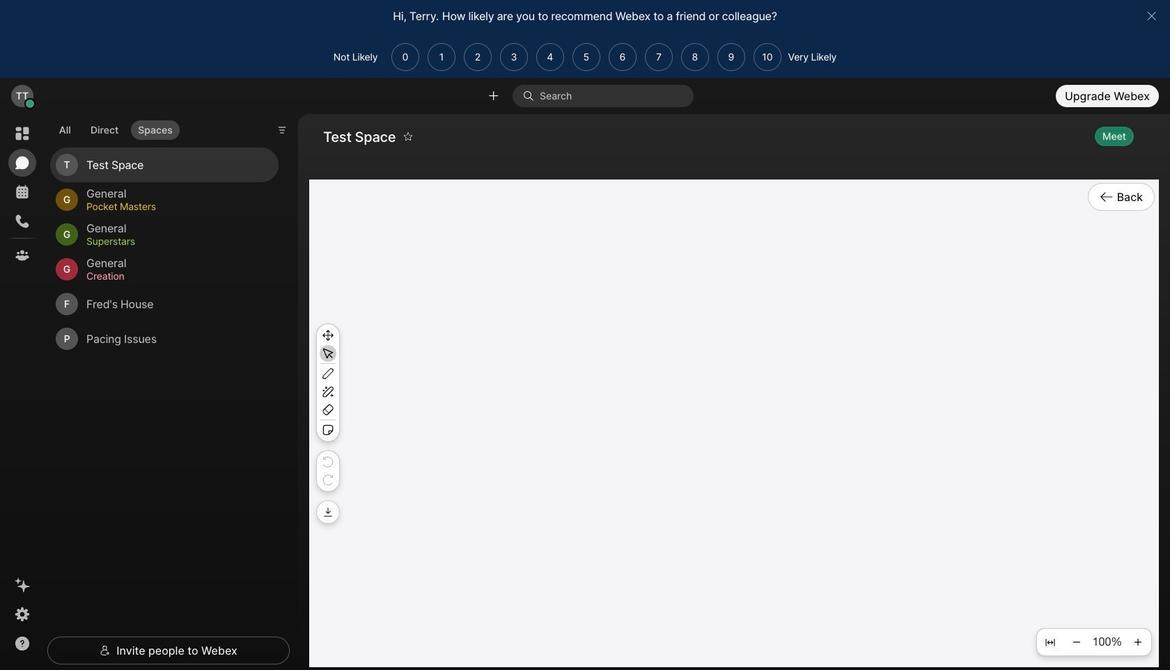 Task type: locate. For each thing, give the bounding box(es) containing it.
pocket masters element
[[86, 199, 262, 215]]

navigation
[[0, 114, 45, 671]]

how likely are you to recommend webex to a friend or colleague? score webex from 0 to 10, 0 is not likely and 10 is very likely. toolbar
[[387, 43, 782, 71]]

general list item up superstars element
[[50, 183, 279, 217]]

fred's house list item
[[50, 287, 279, 322]]

general list item down pocket masters element
[[50, 217, 279, 252]]

general list item
[[50, 183, 279, 217], [50, 217, 279, 252], [50, 252, 279, 287]]

close rating section image
[[1147, 10, 1158, 22]]

tab list
[[49, 112, 183, 144]]

general list item down superstars element
[[50, 252, 279, 287]]

2 general list item from the top
[[50, 217, 279, 252]]

test space list item
[[50, 148, 279, 183]]

creation element
[[86, 269, 262, 284]]

1 general list item from the top
[[50, 183, 279, 217]]

superstars element
[[86, 234, 262, 249]]



Task type: describe. For each thing, give the bounding box(es) containing it.
3 general list item from the top
[[50, 252, 279, 287]]

pacing issues list item
[[50, 322, 279, 357]]

webex tab list
[[8, 120, 36, 270]]



Task type: vqa. For each thing, say whether or not it's contained in the screenshot.
Team moderators list
no



